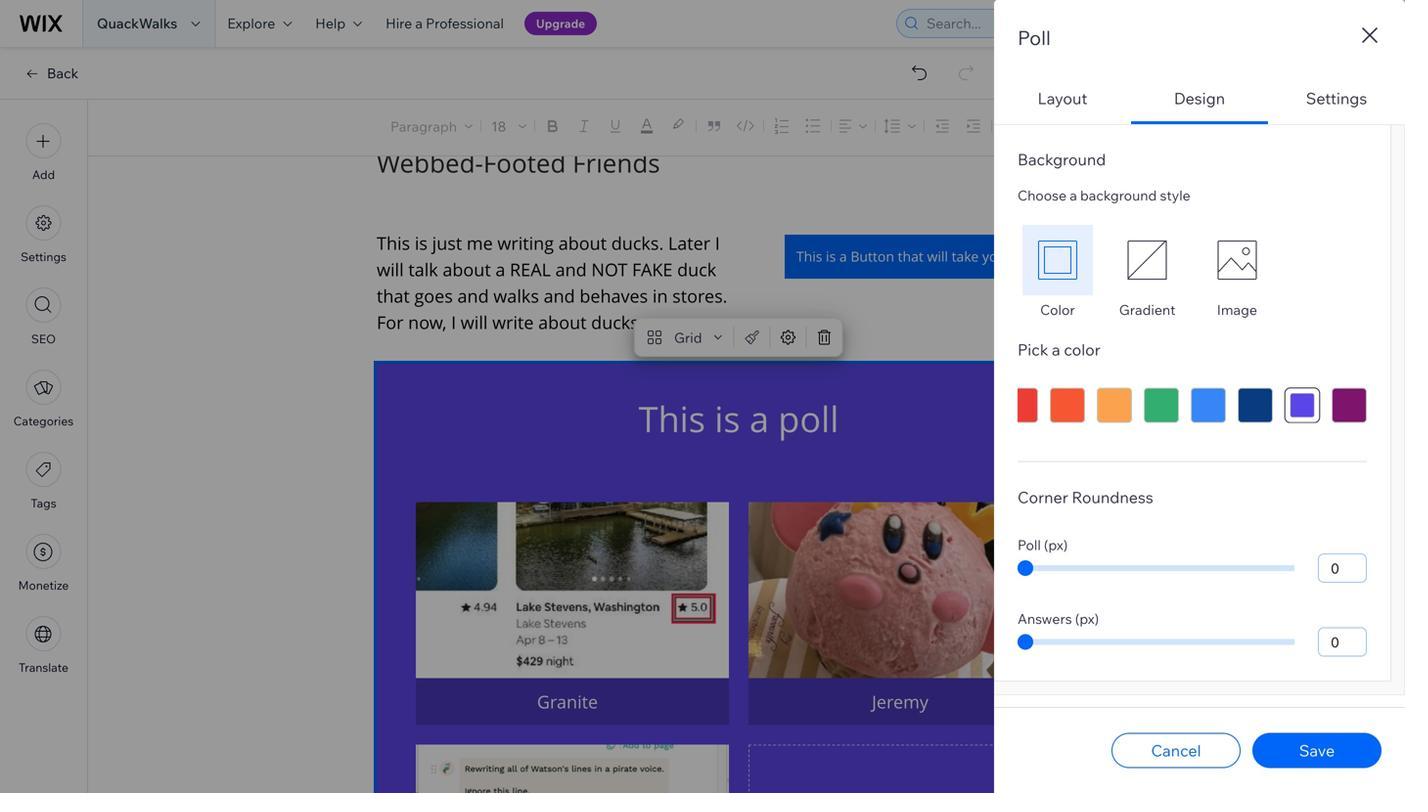 Task type: locate. For each thing, give the bounding box(es) containing it.
this up talk
[[377, 231, 410, 255]]

in
[[653, 284, 668, 308]]

2 horizontal spatial will
[[927, 248, 948, 266]]

pick
[[1018, 340, 1049, 360]]

roundness
[[1072, 488, 1154, 507]]

1 vertical spatial (px)
[[1075, 611, 1099, 628]]

settings button
[[1268, 75, 1405, 124], [21, 206, 66, 264]]

tags button
[[26, 452, 61, 511]]

Search... field
[[921, 10, 1136, 37]]

and
[[555, 258, 587, 281], [458, 284, 489, 308], [544, 284, 575, 308]]

a left real
[[496, 258, 505, 281]]

poll for poll (px)
[[1018, 537, 1041, 554]]

just
[[432, 231, 462, 255]]

this
[[377, 231, 410, 255], [796, 248, 822, 266]]

poll inside design tab panel
[[1018, 537, 1041, 554]]

poll up layout
[[1018, 25, 1051, 50]]

button
[[851, 248, 894, 266]]

that up for at left top
[[377, 284, 410, 308]]

about down the me
[[443, 258, 491, 281]]

(px) down corner
[[1044, 537, 1068, 554]]

1 horizontal spatial settings
[[1306, 89, 1367, 108]]

grid
[[674, 329, 702, 346]]

for
[[377, 311, 404, 334]]

list box
[[1018, 225, 1367, 319]]

and down real
[[544, 284, 575, 308]]

a right hire
[[415, 15, 423, 32]]

0 vertical spatial settings button
[[1268, 75, 1405, 124]]

None range field
[[1018, 566, 1295, 572], [1018, 640, 1295, 645], [1018, 566, 1295, 572], [1018, 640, 1295, 645]]

is left button
[[826, 248, 836, 266]]

0 horizontal spatial i
[[451, 311, 456, 334]]

a
[[415, 15, 423, 32], [1070, 187, 1077, 204], [840, 248, 847, 266], [496, 258, 505, 281], [1052, 340, 1061, 360]]

settings
[[1306, 89, 1367, 108], [21, 250, 66, 264]]

help button
[[304, 0, 374, 47]]

a right pick
[[1052, 340, 1061, 360]]

later
[[668, 231, 711, 255]]

ducks.
[[611, 231, 664, 255], [591, 311, 644, 334]]

notes
[[1323, 119, 1361, 136]]

is inside button
[[826, 248, 836, 266]]

answers
[[1018, 611, 1072, 628]]

tab list containing layout
[[994, 75, 1405, 696]]

is for just
[[415, 231, 428, 255]]

i right now, on the top left of page
[[451, 311, 456, 334]]

0 horizontal spatial settings button
[[21, 206, 66, 264]]

list box inside design tab panel
[[1018, 225, 1367, 319]]

1 vertical spatial settings
[[21, 250, 66, 264]]

write
[[492, 311, 534, 334]]

1 horizontal spatial this
[[796, 248, 822, 266]]

about right write
[[538, 311, 587, 334]]

i right later
[[715, 231, 720, 255]]

categories button
[[14, 370, 74, 429]]

1 horizontal spatial (px)
[[1075, 611, 1099, 628]]

1 horizontal spatial that
[[898, 248, 924, 266]]

this left button
[[796, 248, 822, 266]]

will left talk
[[377, 258, 404, 281]]

stores.
[[672, 284, 728, 308]]

gradient
[[1119, 301, 1176, 319]]

0 horizontal spatial that
[[377, 284, 410, 308]]

1 vertical spatial settings button
[[21, 206, 66, 264]]

corner
[[1018, 488, 1068, 507]]

0 horizontal spatial is
[[415, 231, 428, 255]]

style
[[1160, 187, 1191, 204]]

behaves
[[580, 284, 648, 308]]

hire a professional
[[386, 15, 504, 32]]

this is a button that will take you somewhere
[[796, 248, 1084, 266]]

a right choose
[[1070, 187, 1077, 204]]

1 vertical spatial that
[[377, 284, 410, 308]]

poll (px)
[[1018, 537, 1068, 554]]

will
[[927, 248, 948, 266], [377, 258, 404, 281], [461, 311, 488, 334]]

a inside button
[[840, 248, 847, 266]]

0 vertical spatial i
[[715, 231, 720, 255]]

settings up notes
[[1306, 89, 1367, 108]]

color
[[1064, 340, 1101, 360]]

that inside the 'this is a button that will take you somewhere' button
[[898, 248, 924, 266]]

this is just me writing about ducks. later i will talk about a real and not fake duck that goes and walks and behaves in stores. for now, i will write about ducks.
[[377, 231, 732, 334]]

ducks. down behaves
[[591, 311, 644, 334]]

1 horizontal spatial is
[[826, 248, 836, 266]]

design button
[[1131, 75, 1268, 124]]

grid button
[[639, 324, 730, 351]]

will inside the 'this is a button that will take you somewhere' button
[[927, 248, 948, 266]]

this inside the this is just me writing about ducks. later i will talk about a real and not fake duck that goes and walks and behaves in stores. for now, i will write about ducks.
[[377, 231, 410, 255]]

tab list
[[994, 75, 1405, 696]]

0 vertical spatial settings
[[1306, 89, 1367, 108]]

0 vertical spatial poll
[[1018, 25, 1051, 50]]

will left write
[[461, 311, 488, 334]]

and right goes at the left of page
[[458, 284, 489, 308]]

0 vertical spatial (px)
[[1044, 537, 1068, 554]]

is
[[415, 231, 428, 255], [826, 248, 836, 266]]

menu containing add
[[0, 112, 87, 687]]

tags
[[31, 496, 56, 511]]

about
[[559, 231, 607, 255], [443, 258, 491, 281], [538, 311, 587, 334]]

(px) right answers
[[1075, 611, 1099, 628]]

None number field
[[1318, 554, 1367, 583], [1318, 628, 1367, 657], [1318, 554, 1367, 583], [1318, 628, 1367, 657]]

not
[[591, 258, 628, 281]]

hire a professional link
[[374, 0, 516, 47]]

add
[[32, 167, 55, 182]]

poll down corner
[[1018, 537, 1041, 554]]

i
[[715, 231, 720, 255], [451, 311, 456, 334]]

1 poll from the top
[[1018, 25, 1051, 50]]

0 horizontal spatial this
[[377, 231, 410, 255]]

1 vertical spatial poll
[[1018, 537, 1041, 554]]

that right button
[[898, 248, 924, 266]]

is inside the this is just me writing about ducks. later i will talk about a real and not fake duck that goes and walks and behaves in stores. for now, i will write about ducks.
[[415, 231, 428, 255]]

1 vertical spatial ducks.
[[591, 311, 644, 334]]

menu
[[0, 112, 87, 687]]

now,
[[408, 311, 447, 334]]

goes
[[414, 284, 453, 308]]

monetize
[[18, 578, 69, 593]]

that
[[898, 248, 924, 266], [377, 284, 410, 308]]

1 vertical spatial i
[[451, 311, 456, 334]]

a left button
[[840, 248, 847, 266]]

somewhere
[[1010, 248, 1084, 266]]

this inside button
[[796, 248, 822, 266]]

will left take
[[927, 248, 948, 266]]

a inside the this is just me writing about ducks. later i will talk about a real and not fake duck that goes and walks and behaves in stores. for now, i will write about ducks.
[[496, 258, 505, 281]]

1 horizontal spatial will
[[461, 311, 488, 334]]

0 vertical spatial that
[[898, 248, 924, 266]]

0 vertical spatial about
[[559, 231, 607, 255]]

is left just
[[415, 231, 428, 255]]

about up not
[[559, 231, 607, 255]]

0 horizontal spatial will
[[377, 258, 404, 281]]

0 horizontal spatial (px)
[[1044, 537, 1068, 554]]

list box containing color
[[1018, 225, 1367, 319]]

(px)
[[1044, 537, 1068, 554], [1075, 611, 1099, 628]]

talk
[[408, 258, 438, 281]]

real
[[510, 258, 551, 281]]

cancel button
[[1112, 733, 1241, 769]]

0 horizontal spatial settings
[[21, 250, 66, 264]]

writing
[[498, 231, 554, 255]]

save button
[[1253, 733, 1382, 769]]

2 poll from the top
[[1018, 537, 1041, 554]]

layout
[[1038, 89, 1088, 108]]

ducks. up fake
[[611, 231, 664, 255]]

poll
[[1018, 25, 1051, 50], [1018, 537, 1041, 554]]

translate
[[19, 661, 68, 675]]

monetize button
[[18, 534, 69, 593]]

settings up seo button
[[21, 250, 66, 264]]



Task type: describe. For each thing, give the bounding box(es) containing it.
image
[[1217, 301, 1258, 319]]

answers (px)
[[1018, 611, 1099, 628]]

walks
[[494, 284, 539, 308]]

hire
[[386, 15, 412, 32]]

2 vertical spatial about
[[538, 311, 587, 334]]

add button
[[26, 123, 61, 182]]

you
[[982, 248, 1006, 266]]

paragraph button
[[387, 113, 477, 140]]

this for this is a button that will take you somewhere
[[796, 248, 822, 266]]

notes button
[[1288, 114, 1367, 141]]

professional
[[426, 15, 504, 32]]

settings inside menu
[[21, 250, 66, 264]]

upgrade button
[[524, 12, 597, 35]]

a for hire
[[415, 15, 423, 32]]

this is a button that will take you somewhere button
[[785, 235, 1096, 279]]

save
[[1299, 741, 1335, 761]]

me
[[467, 231, 493, 255]]

paragraph
[[391, 118, 457, 135]]

help
[[315, 15, 346, 32]]

settings inside button
[[1306, 89, 1367, 108]]

color
[[1040, 301, 1075, 319]]

categories
[[14, 414, 74, 429]]

pick a color
[[1018, 340, 1101, 360]]

upgrade
[[536, 16, 585, 31]]

seo button
[[26, 288, 61, 346]]

seo
[[31, 332, 56, 346]]

translate button
[[19, 617, 68, 675]]

1 horizontal spatial settings button
[[1268, 75, 1405, 124]]

duck
[[677, 258, 717, 281]]

quackwalks
[[97, 15, 177, 32]]

back
[[47, 65, 78, 82]]

back button
[[23, 65, 78, 82]]

choose a background style
[[1018, 187, 1191, 204]]

choose
[[1018, 187, 1067, 204]]

design tab panel
[[994, 124, 1405, 696]]

background
[[1018, 150, 1106, 169]]

1 vertical spatial about
[[443, 258, 491, 281]]

a for pick
[[1052, 340, 1061, 360]]

design
[[1174, 89, 1225, 108]]

1 horizontal spatial i
[[715, 231, 720, 255]]

Add a Catchy Title text field
[[377, 113, 1088, 180]]

cancel
[[1151, 741, 1201, 761]]

(px) for poll (px)
[[1044, 537, 1068, 554]]

fake
[[632, 258, 673, 281]]

and left not
[[555, 258, 587, 281]]

a for choose
[[1070, 187, 1077, 204]]

0 vertical spatial ducks.
[[611, 231, 664, 255]]

this for this is just me writing about ducks. later i will talk about a real and not fake duck that goes and walks and behaves in stores. for now, i will write about ducks.
[[377, 231, 410, 255]]

that inside the this is just me writing about ducks. later i will talk about a real and not fake duck that goes and walks and behaves in stores. for now, i will write about ducks.
[[377, 284, 410, 308]]

take
[[952, 248, 979, 266]]

explore
[[227, 15, 275, 32]]

(px) for answers (px)
[[1075, 611, 1099, 628]]

corner roundness
[[1018, 488, 1154, 507]]

layout button
[[994, 75, 1131, 124]]

background
[[1080, 187, 1157, 204]]

is for a
[[826, 248, 836, 266]]

poll for poll
[[1018, 25, 1051, 50]]



Task type: vqa. For each thing, say whether or not it's contained in the screenshot.
Behavior Overview
no



